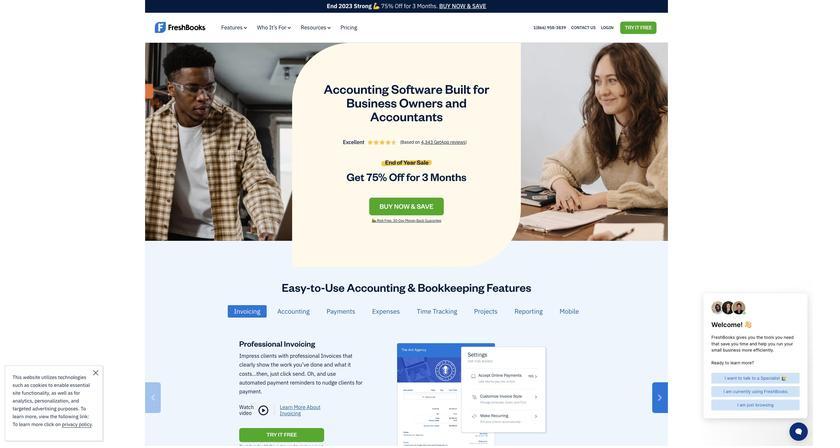 Task type: describe. For each thing, give the bounding box(es) containing it.
1 horizontal spatial as
[[51, 390, 56, 396]]

functionality,
[[22, 390, 50, 396]]

features link
[[221, 24, 247, 31]]

pricing link
[[341, 24, 357, 31]]

free.
[[385, 218, 393, 223]]

1 vertical spatial buy now & save link
[[369, 198, 444, 215]]

analytics,
[[13, 398, 33, 404]]

buy now & save
[[380, 202, 434, 211]]

watch video
[[239, 404, 254, 417]]

who
[[257, 24, 268, 31]]

click
[[281, 371, 292, 378]]

following
[[58, 414, 79, 420]]

view
[[39, 414, 49, 420]]

0 vertical spatial now
[[452, 2, 466, 10]]

accounting software built for business owners and accountants
[[324, 81, 490, 124]]

reviews
[[451, 139, 466, 145]]

0 vertical spatial buy now & save link
[[440, 2, 487, 10]]

(based
[[400, 139, 414, 145]]

payment.
[[239, 388, 262, 396]]

try it free
[[267, 431, 297, 438]]

try it free link
[[239, 428, 324, 443]]

day
[[399, 218, 405, 223]]

payments link
[[321, 306, 362, 318]]

it inside impress clients with professional invoices that clearly show the work you've done and what it costs…then, just click send. oh, and use automated payment reminders to nudge clients for payment.
[[348, 362, 351, 369]]

free
[[284, 431, 297, 438]]

)
[[466, 139, 467, 145]]

oh,
[[307, 371, 316, 378]]

freshbooks logo image
[[155, 21, 206, 34]]

tracking
[[433, 308, 458, 316]]

technologies
[[58, 374, 86, 381]]

business
[[347, 95, 397, 111]]

just
[[270, 371, 279, 378]]

try it free
[[625, 24, 653, 30]]

for inside impress clients with professional invoices that clearly show the work you've done and what it costs…then, just click send. oh, and use automated payment reminders to nudge clients for payment.
[[356, 379, 363, 387]]

1 vertical spatial 75%
[[367, 170, 387, 184]]

use
[[325, 280, 345, 295]]

link:
[[80, 414, 89, 420]]

contact
[[572, 25, 590, 30]]

get 75% off for 3 months
[[347, 170, 467, 184]]

time tracking link
[[411, 306, 464, 318]]

reminders
[[290, 379, 315, 387]]

2 vertical spatial &
[[408, 280, 416, 295]]

0 vertical spatial clients
[[261, 353, 277, 360]]

who it's for
[[257, 24, 287, 31]]

1 horizontal spatial save
[[473, 2, 487, 10]]

professional
[[290, 353, 320, 360]]

use
[[328, 371, 336, 378]]

that
[[343, 353, 353, 360]]

excellent
[[343, 139, 365, 146]]

reporting link
[[509, 306, 549, 318]]

1 vertical spatial &
[[411, 202, 416, 211]]

to inside this website utilizes technologies such as cookies to enable essential site functionality, as well as for analytics, personalization, and targeted advertising purposes.
[[48, 382, 53, 388]]

months
[[431, 170, 467, 184]]

professional invoicing
[[239, 339, 315, 349]]

1(866) 958-3839
[[534, 25, 566, 30]]

contact us link
[[572, 23, 596, 32]]

2 horizontal spatial as
[[68, 390, 73, 396]]

risk
[[377, 218, 384, 223]]

get
[[347, 170, 365, 184]]

with
[[278, 353, 289, 360]]

payment
[[267, 379, 289, 387]]

and inside accounting software built for business owners and accountants
[[446, 95, 467, 111]]

clearly
[[239, 362, 256, 369]]

4,343
[[421, 139, 433, 145]]

on
[[415, 139, 420, 145]]

time
[[417, 308, 432, 316]]

0 vertical spatial it
[[636, 24, 640, 30]]

getapp
[[434, 139, 450, 145]]

privacy policy link
[[13, 421, 93, 428]]

work
[[280, 362, 292, 369]]

well
[[58, 390, 67, 396]]

mobile
[[560, 308, 580, 316]]

personalization,
[[35, 398, 70, 404]]

what
[[335, 362, 347, 369]]

show
[[257, 362, 270, 369]]

to inside impress clients with professional invoices that clearly show the work you've done and what it costs…then, just click send. oh, and use automated payment reminders to nudge clients for payment.
[[316, 379, 321, 387]]

for inside accounting software built for business owners and accountants
[[474, 81, 490, 97]]

1 vertical spatial off
[[389, 170, 405, 184]]

enable
[[54, 382, 69, 388]]

it's
[[269, 24, 277, 31]]

📣 risk free. 30-day money back guarantee
[[372, 218, 442, 223]]

mobile link
[[554, 306, 586, 318]]

accounting for accounting software built for business owners and accountants
[[324, 81, 389, 97]]

for inside this website utilizes technologies such as cookies to enable essential site functionality, as well as for analytics, personalization, and targeted advertising purposes.
[[74, 390, 80, 396]]

resources
[[301, 24, 326, 31]]

strong
[[354, 2, 372, 10]]

1 vertical spatial features
[[487, 280, 532, 295]]

1 vertical spatial buy
[[380, 202, 393, 211]]

1 vertical spatial clients
[[339, 379, 355, 387]]

more,
[[25, 414, 38, 420]]

resources link
[[301, 24, 331, 31]]

invoices
[[321, 353, 342, 360]]

us
[[591, 25, 596, 30]]

cookies
[[30, 382, 47, 388]]

accounting for the accounting link
[[278, 308, 310, 316]]

958-
[[547, 25, 557, 30]]

video
[[239, 410, 252, 417]]

learn more about invoicing
[[280, 404, 321, 417]]



Task type: locate. For each thing, give the bounding box(es) containing it.
for right built
[[474, 81, 490, 97]]

website
[[23, 374, 40, 381]]

📣 risk free. 30-day money back guarantee link
[[370, 218, 444, 228]]

the up the just
[[271, 362, 279, 369]]

utilizes
[[41, 374, 57, 381]]

2 vertical spatial accounting
[[278, 308, 310, 316]]

now up day
[[394, 202, 410, 211]]

to
[[81, 406, 86, 412]]

1 horizontal spatial 3
[[422, 170, 429, 184]]

to left nudge
[[316, 379, 321, 387]]

1 vertical spatial save
[[417, 202, 434, 211]]

and inside this website utilizes technologies such as cookies to enable essential site functionality, as well as for analytics, personalization, and targeted advertising purposes.
[[71, 398, 79, 404]]

for
[[279, 24, 287, 31]]

payments
[[327, 308, 356, 316]]

built
[[445, 81, 471, 97]]

invoicing
[[234, 308, 261, 316], [284, 339, 315, 349], [280, 410, 301, 417]]

to down utilizes
[[48, 382, 53, 388]]

for down essential
[[74, 390, 80, 396]]

1 horizontal spatial features
[[487, 280, 532, 295]]

1 vertical spatial 3
[[422, 170, 429, 184]]

site
[[13, 390, 21, 396]]

0 vertical spatial &
[[467, 2, 471, 10]]

easy-
[[282, 280, 311, 295]]

as up personalization,
[[51, 390, 56, 396]]

1 horizontal spatial buy
[[440, 2, 451, 10]]

nudge
[[322, 379, 338, 387]]

the inside to learn more, view the following link:
[[50, 414, 57, 420]]

for right nudge
[[356, 379, 363, 387]]

impress
[[239, 353, 260, 360]]

try
[[267, 431, 277, 438]]

it
[[278, 431, 283, 438]]

this website utilizes technologies such as cookies to enable essential site functionality, as well as for analytics, personalization, and targeted advertising purposes.
[[13, 374, 90, 412]]

save inside buy now & save link
[[417, 202, 434, 211]]

advertising
[[32, 406, 57, 412]]

0 horizontal spatial 3
[[413, 2, 416, 10]]

1 horizontal spatial it
[[636, 24, 640, 30]]

essential
[[70, 382, 90, 388]]

1 vertical spatial accounting
[[347, 280, 406, 295]]

about
[[307, 404, 321, 411]]

0 horizontal spatial now
[[394, 202, 410, 211]]

0 vertical spatial 3
[[413, 2, 416, 10]]

watch
[[239, 404, 254, 411]]

privacy policy
[[62, 421, 92, 428]]

pricing
[[341, 24, 357, 31]]

1 horizontal spatial to
[[316, 379, 321, 387]]

invoicing link
[[228, 306, 267, 318]]

campaign label image
[[382, 160, 432, 166]]

for left 'months.'
[[404, 2, 411, 10]]

purposes.
[[58, 406, 80, 412]]

0 horizontal spatial it
[[348, 362, 351, 369]]

costs…then,
[[239, 371, 269, 378]]

clients right nudge
[[339, 379, 355, 387]]

0 horizontal spatial to
[[48, 382, 53, 388]]

2023
[[339, 2, 353, 10]]

login
[[602, 25, 614, 30]]

3
[[413, 2, 416, 10], [422, 170, 429, 184]]

reporting
[[515, 308, 543, 316]]

it right the try
[[636, 24, 640, 30]]

to learn more, view the following link:
[[13, 406, 89, 420]]

1 vertical spatial now
[[394, 202, 410, 211]]

try
[[625, 24, 635, 30]]

accounting link
[[271, 306, 316, 318]]

3839
[[557, 25, 566, 30]]

the up privacy policy link
[[50, 414, 57, 420]]

buy now & save link
[[440, 2, 487, 10], [369, 198, 444, 215]]

invoicing inside learn more about invoicing
[[280, 410, 301, 417]]

end 2023 strong 💪 75% off for 3 months. buy now & save
[[327, 2, 487, 10]]

1 vertical spatial invoicing
[[284, 339, 315, 349]]

now right 'months.'
[[452, 2, 466, 10]]

star rating image
[[368, 140, 397, 145]]

professional
[[239, 339, 283, 349]]

0 vertical spatial off
[[395, 2, 403, 10]]

📣
[[372, 218, 377, 223]]

for
[[404, 2, 411, 10], [474, 81, 490, 97], [407, 170, 420, 184], [356, 379, 363, 387], [74, 390, 80, 396]]

2 vertical spatial invoicing
[[280, 410, 301, 417]]

you've
[[294, 362, 309, 369]]

as right well
[[68, 390, 73, 396]]

&
[[467, 2, 471, 10], [411, 202, 416, 211], [408, 280, 416, 295]]

easy-to-use accounting & bookkeeping features
[[282, 280, 532, 295]]

3 left 'months.'
[[413, 2, 416, 10]]

0 horizontal spatial as
[[24, 382, 29, 388]]

1 vertical spatial the
[[50, 414, 57, 420]]

expenses
[[372, 308, 400, 316]]

off right 💪
[[395, 2, 403, 10]]

0 horizontal spatial save
[[417, 202, 434, 211]]

the inside impress clients with professional invoices that clearly show the work you've done and what it costs…then, just click send. oh, and use automated payment reminders to nudge clients for payment.
[[271, 362, 279, 369]]

projects
[[475, 308, 498, 316]]

0 horizontal spatial features
[[221, 24, 243, 31]]

0 vertical spatial save
[[473, 2, 487, 10]]

0 horizontal spatial the
[[50, 414, 57, 420]]

time tracking
[[417, 308, 458, 316]]

contact us
[[572, 25, 596, 30]]

such
[[13, 382, 23, 388]]

(based on 4,343 getapp reviews )
[[400, 139, 467, 145]]

bookkeeping
[[418, 280, 485, 295]]

months.
[[417, 2, 438, 10]]

4,343 getapp reviews link
[[421, 139, 466, 145]]

impress clients with professional invoices that clearly show the work you've done and what it costs…then, just click send. oh, and use automated payment reminders to nudge clients for payment.
[[239, 353, 363, 396]]

save
[[473, 2, 487, 10], [417, 202, 434, 211]]

0 vertical spatial the
[[271, 362, 279, 369]]

0 vertical spatial 75%
[[381, 2, 394, 10]]

75% right the get
[[367, 170, 387, 184]]

money
[[406, 218, 416, 223]]

0 horizontal spatial buy
[[380, 202, 393, 211]]

1 horizontal spatial the
[[271, 362, 279, 369]]

0 horizontal spatial clients
[[261, 353, 277, 360]]

accountants
[[371, 108, 443, 124]]

it right what at the bottom left
[[348, 362, 351, 369]]

clients up show
[[261, 353, 277, 360]]

features
[[221, 24, 243, 31], [487, 280, 532, 295]]

1 horizontal spatial now
[[452, 2, 466, 10]]

0 vertical spatial features
[[221, 24, 243, 31]]

buy
[[440, 2, 451, 10], [380, 202, 393, 211]]

buy right 'months.'
[[440, 2, 451, 10]]

1 vertical spatial it
[[348, 362, 351, 369]]

0 vertical spatial invoicing
[[234, 308, 261, 316]]

and
[[446, 95, 467, 111], [324, 362, 333, 369], [317, 371, 326, 378], [71, 398, 79, 404]]

try it free link
[[621, 21, 657, 34]]

who it's for link
[[257, 24, 291, 31]]

30-
[[393, 218, 399, 223]]

this
[[13, 374, 22, 381]]

3 down campaign label image
[[422, 170, 429, 184]]

back
[[417, 218, 425, 223]]

more
[[294, 404, 306, 411]]

privacy
[[62, 421, 78, 428]]

learn
[[280, 404, 293, 411]]

75%
[[381, 2, 394, 10], [367, 170, 387, 184]]

buy up free.
[[380, 202, 393, 211]]

accounting inside accounting software built for business owners and accountants
[[324, 81, 389, 97]]

it
[[636, 24, 640, 30], [348, 362, 351, 369]]

75% right 💪
[[381, 2, 394, 10]]

done
[[311, 362, 323, 369]]

1 horizontal spatial clients
[[339, 379, 355, 387]]

login link
[[602, 23, 614, 32]]

end
[[327, 2, 338, 10]]

as right such
[[24, 382, 29, 388]]

1(866) 958-3839 link
[[534, 25, 566, 30]]

0 vertical spatial accounting
[[324, 81, 389, 97]]

features up reporting at the right of the page
[[487, 280, 532, 295]]

0 vertical spatial buy
[[440, 2, 451, 10]]

for down campaign label image
[[407, 170, 420, 184]]

features left the who
[[221, 24, 243, 31]]

off down campaign label image
[[389, 170, 405, 184]]

send.
[[293, 371, 306, 378]]



Task type: vqa. For each thing, say whether or not it's contained in the screenshot.
PORCHFEST values.
no



